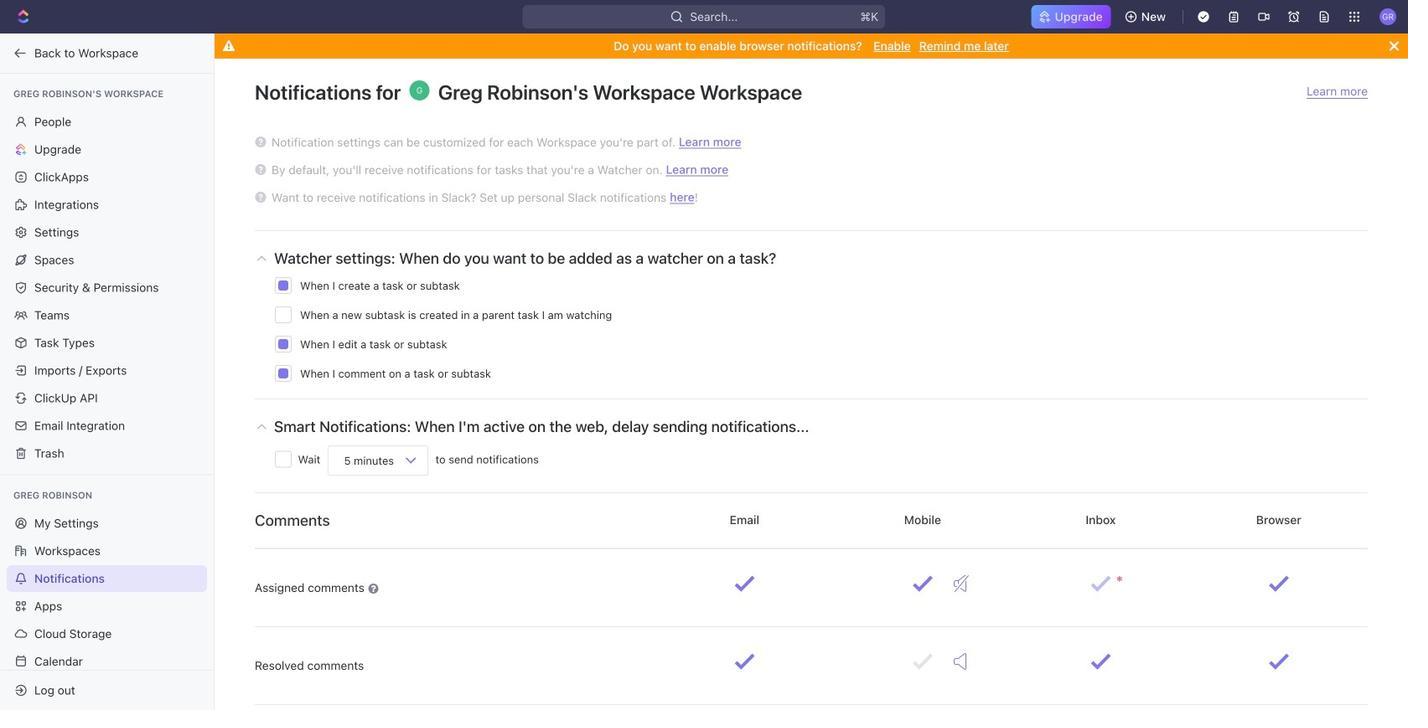 Task type: describe. For each thing, give the bounding box(es) containing it.
on image
[[954, 654, 966, 671]]



Task type: vqa. For each thing, say whether or not it's contained in the screenshot.
Table link
no



Task type: locate. For each thing, give the bounding box(es) containing it.
off image
[[954, 576, 969, 593]]



